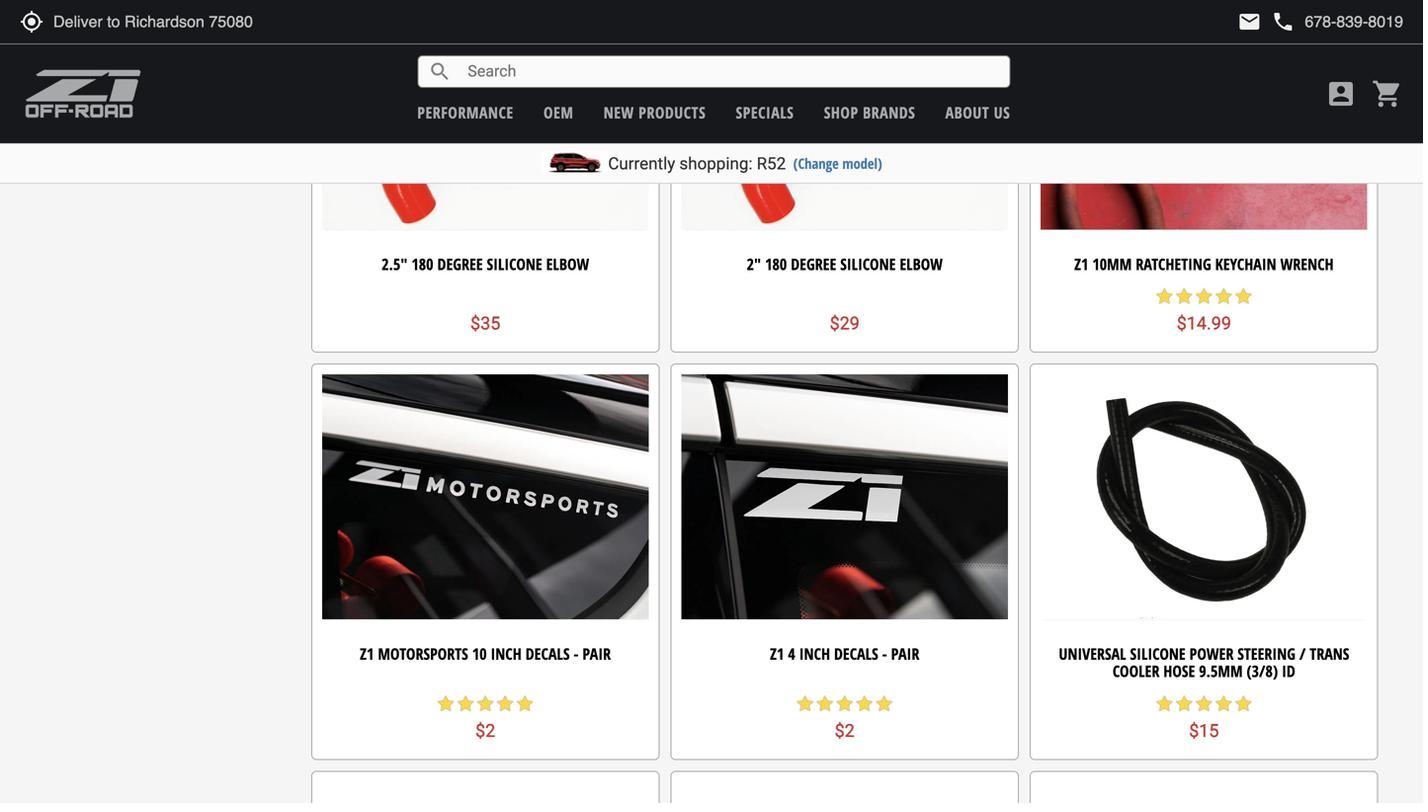 Task type: vqa. For each thing, say whether or not it's contained in the screenshot.
Elbow
yes



Task type: locate. For each thing, give the bounding box(es) containing it.
phone link
[[1272, 10, 1404, 34]]

model)
[[843, 154, 883, 173]]

2 degree from the left
[[791, 254, 837, 275]]

1 horizontal spatial inch
[[800, 644, 831, 665]]

-
[[574, 644, 579, 665], [883, 644, 888, 665]]

0 horizontal spatial elbow
[[546, 254, 589, 275]]

1 star star star star star $2 from the left
[[436, 694, 535, 742]]

(change model) link
[[794, 154, 883, 173]]

z1 10mm ratcheting keychain wrench
[[1075, 254, 1334, 275]]

1 horizontal spatial decals
[[834, 644, 879, 665]]

power
[[1190, 644, 1234, 665]]

2 $2 from the left
[[835, 721, 855, 742]]

1 horizontal spatial star star star star star $2
[[796, 694, 895, 742]]

1 decals from the left
[[526, 644, 570, 665]]

0 horizontal spatial pair
[[583, 644, 611, 665]]

about us link
[[946, 102, 1011, 123]]

1 horizontal spatial -
[[883, 644, 888, 665]]

1 horizontal spatial elbow
[[900, 254, 943, 275]]

trans
[[1310, 644, 1350, 665]]

2 elbow from the left
[[900, 254, 943, 275]]

1 degree from the left
[[438, 254, 483, 275]]

oem link
[[544, 102, 574, 123]]

2 horizontal spatial z1
[[1075, 254, 1089, 275]]

inch right 4
[[800, 644, 831, 665]]

$2 for decals
[[835, 721, 855, 742]]

0 horizontal spatial degree
[[438, 254, 483, 275]]

degree for 2.5"
[[438, 254, 483, 275]]

star star star star star $2
[[436, 694, 535, 742], [796, 694, 895, 742]]

inch
[[491, 644, 522, 665], [800, 644, 831, 665]]

0 horizontal spatial inch
[[491, 644, 522, 665]]

/
[[1300, 644, 1306, 665]]

star star star star star $2 down z1 motorsports 10 inch decals - pair
[[436, 694, 535, 742]]

2 180 from the left
[[765, 254, 787, 275]]

z1 4 inch decals - pair
[[770, 644, 920, 665]]

degree for 2"
[[791, 254, 837, 275]]

180 right 2" on the top right of the page
[[765, 254, 787, 275]]

2 inch from the left
[[800, 644, 831, 665]]

1 horizontal spatial degree
[[791, 254, 837, 275]]

specials
[[736, 102, 794, 123]]

0 horizontal spatial -
[[574, 644, 579, 665]]

account_box link
[[1321, 78, 1362, 110]]

r52
[[757, 154, 786, 174]]

180
[[412, 254, 434, 275], [765, 254, 787, 275]]

z1 for z1 10mm ratcheting keychain wrench
[[1075, 254, 1089, 275]]

silicone
[[487, 254, 542, 275], [841, 254, 896, 275], [1131, 644, 1186, 665]]

1 $2 from the left
[[476, 721, 496, 742]]

z1 left 10mm
[[1075, 254, 1089, 275]]

shopping:
[[680, 154, 753, 174]]

degree up $35
[[438, 254, 483, 275]]

- right 4
[[883, 644, 888, 665]]

steering
[[1238, 644, 1296, 665]]

silicone up $35
[[487, 254, 542, 275]]

180 for 2.5"
[[412, 254, 434, 275]]

specials link
[[736, 102, 794, 123]]

$2
[[476, 721, 496, 742], [835, 721, 855, 742]]

0 horizontal spatial z1
[[360, 644, 374, 665]]

degree right 2" on the top right of the page
[[791, 254, 837, 275]]

z1 left motorsports
[[360, 644, 374, 665]]

1 elbow from the left
[[546, 254, 589, 275]]

1 pair from the left
[[583, 644, 611, 665]]

z1 for z1 motorsports 10 inch decals - pair
[[360, 644, 374, 665]]

search
[[428, 60, 452, 84]]

1 horizontal spatial z1
[[770, 644, 784, 665]]

2 star star star star star $2 from the left
[[796, 694, 895, 742]]

$2 down z1 motorsports 10 inch decals - pair
[[476, 721, 496, 742]]

hose
[[1164, 661, 1196, 682]]

1 180 from the left
[[412, 254, 434, 275]]

elbow for 2" 180 degree silicone elbow
[[900, 254, 943, 275]]

shopping_cart link
[[1367, 78, 1404, 110]]

- right 10
[[574, 644, 579, 665]]

silicone for 2" 180 degree silicone elbow
[[841, 254, 896, 275]]

1 horizontal spatial $2
[[835, 721, 855, 742]]

elbow
[[546, 254, 589, 275], [900, 254, 943, 275]]

2" 180 degree silicone elbow
[[747, 254, 943, 275]]

star star star star star $15
[[1155, 694, 1254, 742]]

2 horizontal spatial silicone
[[1131, 644, 1186, 665]]

0 horizontal spatial decals
[[526, 644, 570, 665]]

decals right 10
[[526, 644, 570, 665]]

motorsports
[[378, 644, 468, 665]]

star
[[1155, 287, 1175, 307], [1175, 287, 1195, 307], [1195, 287, 1214, 307], [1214, 287, 1234, 307], [1234, 287, 1254, 307], [436, 694, 456, 714], [456, 694, 476, 714], [476, 694, 495, 714], [495, 694, 515, 714], [515, 694, 535, 714], [796, 694, 815, 714], [815, 694, 835, 714], [835, 694, 855, 714], [855, 694, 875, 714], [875, 694, 895, 714], [1155, 694, 1175, 714], [1175, 694, 1195, 714], [1195, 694, 1214, 714], [1214, 694, 1234, 714], [1234, 694, 1254, 714]]

decals
[[526, 644, 570, 665], [834, 644, 879, 665]]

cooler
[[1113, 661, 1160, 682]]

products
[[639, 102, 706, 123]]

0 horizontal spatial $2
[[476, 721, 496, 742]]

1 horizontal spatial pair
[[891, 644, 920, 665]]

$14.99
[[1177, 314, 1232, 334]]

0 horizontal spatial silicone
[[487, 254, 542, 275]]

star star star star star $14.99
[[1155, 287, 1254, 334]]

inch right 10
[[491, 644, 522, 665]]

silicone left power
[[1131, 644, 1186, 665]]

180 right the 2.5"
[[412, 254, 434, 275]]

new
[[604, 102, 634, 123]]

star star star star star $2 down z1 4 inch decals - pair
[[796, 694, 895, 742]]

decals right 4
[[834, 644, 879, 665]]

$2 down z1 4 inch decals - pair
[[835, 721, 855, 742]]

silicone inside universal silicone power steering / trans cooler hose 9.5mm (3/8) id
[[1131, 644, 1186, 665]]

1 horizontal spatial 180
[[765, 254, 787, 275]]

pair
[[583, 644, 611, 665], [891, 644, 920, 665]]

1 - from the left
[[574, 644, 579, 665]]

0 horizontal spatial star star star star star $2
[[436, 694, 535, 742]]

keychain
[[1216, 254, 1277, 275]]

1 horizontal spatial silicone
[[841, 254, 896, 275]]

degree
[[438, 254, 483, 275], [791, 254, 837, 275]]

z1
[[1075, 254, 1089, 275], [360, 644, 374, 665], [770, 644, 784, 665]]

z1 left 4
[[770, 644, 784, 665]]

silicone up $29
[[841, 254, 896, 275]]

0 horizontal spatial 180
[[412, 254, 434, 275]]

4
[[788, 644, 796, 665]]

oem
[[544, 102, 574, 123]]



Task type: describe. For each thing, give the bounding box(es) containing it.
180 for 2"
[[765, 254, 787, 275]]

mail link
[[1238, 10, 1262, 34]]

silicone for 2.5" 180 degree silicone elbow
[[487, 254, 542, 275]]

brands
[[863, 102, 916, 123]]

universal
[[1059, 644, 1127, 665]]

Search search field
[[452, 56, 1010, 87]]

new products
[[604, 102, 706, 123]]

ratcheting
[[1136, 254, 1212, 275]]

mail phone
[[1238, 10, 1296, 34]]

shopping_cart
[[1372, 78, 1404, 110]]

id
[[1282, 661, 1296, 682]]

2 decals from the left
[[834, 644, 879, 665]]

shop brands
[[824, 102, 916, 123]]

star star star star star $2 for inch
[[436, 694, 535, 742]]

2"
[[747, 254, 761, 275]]

10mm
[[1093, 254, 1132, 275]]

z1 for z1 4 inch decals - pair
[[770, 644, 784, 665]]

2 - from the left
[[883, 644, 888, 665]]

10
[[472, 644, 487, 665]]

$35
[[471, 314, 501, 334]]

currently
[[608, 154, 676, 174]]

phone
[[1272, 10, 1296, 34]]

performance link
[[418, 102, 514, 123]]

elbow for 2.5" 180 degree silicone elbow
[[546, 254, 589, 275]]

performance
[[418, 102, 514, 123]]

star star star star star $2 for decals
[[796, 694, 895, 742]]

about
[[946, 102, 990, 123]]

my_location
[[20, 10, 44, 34]]

currently shopping: r52 (change model)
[[608, 154, 883, 174]]

shop brands link
[[824, 102, 916, 123]]

$2 for inch
[[476, 721, 496, 742]]

new products link
[[604, 102, 706, 123]]

(change
[[794, 154, 839, 173]]

wrench
[[1281, 254, 1334, 275]]

about us
[[946, 102, 1011, 123]]

9.5mm
[[1200, 661, 1243, 682]]

z1 motorsports logo image
[[25, 69, 142, 119]]

shop
[[824, 102, 859, 123]]

$29
[[830, 314, 860, 334]]

z1 motorsports 10 inch decals - pair
[[360, 644, 611, 665]]

universal silicone power steering / trans cooler hose 9.5mm (3/8) id
[[1059, 644, 1350, 682]]

account_box
[[1326, 78, 1357, 110]]

$15
[[1190, 721, 1220, 742]]

2.5" 180 degree silicone elbow
[[382, 254, 589, 275]]

2 pair from the left
[[891, 644, 920, 665]]

mail
[[1238, 10, 1262, 34]]

(3/8)
[[1247, 661, 1279, 682]]

us
[[994, 102, 1011, 123]]

1 inch from the left
[[491, 644, 522, 665]]

2.5"
[[382, 254, 408, 275]]



